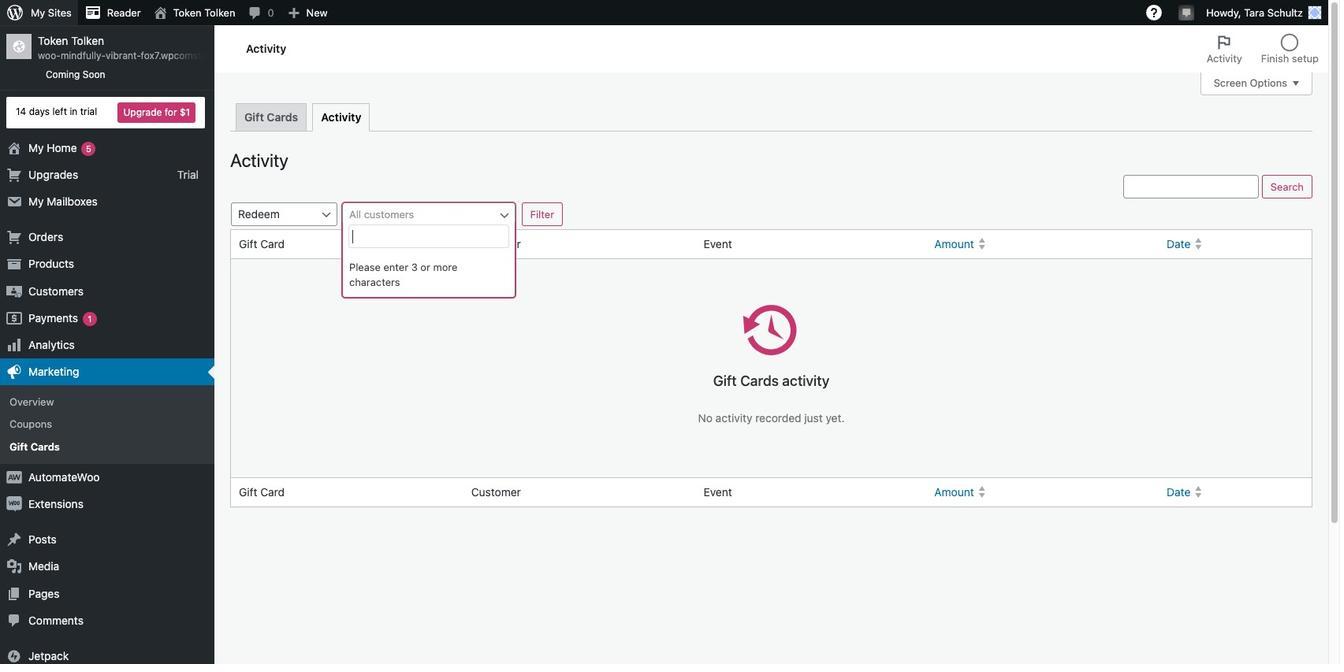 Task type: vqa. For each thing, say whether or not it's contained in the screenshot.
(per
no



Task type: locate. For each thing, give the bounding box(es) containing it.
tolken inside token tolken woo-mindfully-vibrant-fox7.wpcomstaging.com coming soon
[[71, 34, 104, 47]]

1 vertical spatial my
[[28, 141, 44, 154]]

upgrades
[[28, 168, 78, 181]]

None search field
[[1124, 175, 1260, 199]]

token
[[173, 6, 202, 19], [38, 34, 68, 47]]

0 vertical spatial cards
[[267, 110, 298, 123]]

analytics link
[[0, 332, 215, 359]]

1 vertical spatial date link
[[1161, 479, 1313, 507]]

1 vertical spatial event
[[704, 486, 733, 499]]

2 horizontal spatial cards
[[741, 373, 779, 390]]

event for second amount link from the bottom
[[704, 238, 733, 251]]

0 horizontal spatial gift cards
[[9, 441, 60, 453]]

1 vertical spatial card
[[260, 486, 285, 499]]

cards up no activity recorded just yet.
[[741, 373, 779, 390]]

main menu navigation
[[0, 25, 248, 665]]

1 horizontal spatial activity
[[783, 373, 830, 390]]

my for my home 5
[[28, 141, 44, 154]]

gift cards left activity 'link'
[[245, 110, 298, 123]]

tolken inside toolbar navigation
[[204, 6, 235, 19]]

1 vertical spatial date
[[1167, 486, 1191, 499]]

activity right no
[[716, 412, 753, 425]]

1 vertical spatial tolken
[[71, 34, 104, 47]]

1 vertical spatial token
[[38, 34, 68, 47]]

None submit
[[1263, 175, 1313, 199], [522, 203, 563, 227], [1263, 175, 1313, 199], [522, 203, 563, 227]]

token tolken
[[173, 6, 235, 19]]

gift cards link
[[236, 103, 307, 131], [0, 436, 215, 458]]

1 horizontal spatial tolken
[[204, 6, 235, 19]]

0 vertical spatial date
[[1167, 238, 1191, 251]]

my left the sites on the left
[[31, 6, 45, 19]]

upgrade for $1 button
[[118, 102, 196, 123]]

token up woo-
[[38, 34, 68, 47]]

0 horizontal spatial token
[[38, 34, 68, 47]]

1 vertical spatial amount
[[935, 486, 975, 499]]

2 event from the top
[[704, 486, 733, 499]]

screen
[[1214, 77, 1248, 89]]

activity
[[783, 373, 830, 390], [716, 412, 753, 425]]

amount link
[[929, 231, 1161, 259], [929, 479, 1161, 507]]

0 vertical spatial gift card
[[239, 238, 285, 251]]

date link for 2nd amount link from the top of the page
[[1161, 479, 1313, 507]]

my home 5
[[28, 141, 91, 154]]

howdy,
[[1207, 6, 1242, 19]]

finish setup
[[1262, 52, 1320, 65]]

tolken up the 'mindfully-'
[[71, 34, 104, 47]]

my inside toolbar navigation
[[31, 6, 45, 19]]

reader
[[107, 6, 141, 19]]

all
[[349, 209, 361, 221]]

1 card from the top
[[260, 238, 285, 251]]

token for token tolken woo-mindfully-vibrant-fox7.wpcomstaging.com coming soon
[[38, 34, 68, 47]]

0 horizontal spatial cards
[[31, 441, 60, 453]]

activity up just
[[783, 373, 830, 390]]

card
[[260, 238, 285, 251], [260, 486, 285, 499]]

token up fox7.wpcomstaging.com
[[173, 6, 202, 19]]

cards down coupons
[[31, 441, 60, 453]]

2 date link from the top
[[1161, 479, 1313, 507]]

0 vertical spatial activity
[[783, 373, 830, 390]]

1 vertical spatial cards
[[741, 373, 779, 390]]

1 event from the top
[[704, 238, 733, 251]]

event
[[704, 238, 733, 251], [704, 486, 733, 499]]

more
[[433, 261, 458, 274]]

1 vertical spatial gift cards
[[9, 441, 60, 453]]

screen options
[[1214, 77, 1288, 89]]

1 vertical spatial gift card
[[239, 486, 285, 499]]

gift cards link left activity 'link'
[[236, 103, 307, 131]]

for
[[165, 106, 177, 118]]

date link for second amount link from the bottom
[[1161, 231, 1313, 259]]

comments link
[[0, 608, 215, 635]]

date for 2nd amount link from the top of the page
[[1167, 486, 1191, 499]]

activity
[[246, 41, 287, 55], [1207, 52, 1243, 65], [321, 110, 362, 123], [230, 149, 289, 171]]

trial
[[80, 106, 97, 118]]

1 date link from the top
[[1161, 231, 1313, 259]]

date
[[1167, 238, 1191, 251], [1167, 486, 1191, 499]]

activity link
[[313, 103, 370, 131]]

14 days left in trial
[[16, 106, 97, 118]]

2 vertical spatial cards
[[31, 441, 60, 453]]

0 vertical spatial gift cards link
[[236, 103, 307, 131]]

1 amount from the top
[[935, 238, 975, 251]]

coming
[[46, 69, 80, 80]]

mailboxes
[[47, 195, 98, 208]]

my down upgrades
[[28, 195, 44, 208]]

1 date from the top
[[1167, 238, 1191, 251]]

fox7.wpcomstaging.com
[[141, 50, 248, 62]]

$1
[[180, 106, 190, 118]]

event for 2nd amount link from the top of the page
[[704, 486, 733, 499]]

my for my sites
[[31, 6, 45, 19]]

1 vertical spatial amount link
[[929, 479, 1161, 507]]

0 horizontal spatial tolken
[[71, 34, 104, 47]]

1 horizontal spatial token
[[173, 6, 202, 19]]

customer
[[472, 238, 521, 251], [472, 486, 521, 499]]

2 vertical spatial my
[[28, 195, 44, 208]]

overview link
[[0, 391, 215, 414]]

gift
[[245, 110, 264, 123], [239, 238, 258, 251], [714, 373, 737, 390], [9, 441, 28, 453], [239, 486, 258, 499]]

jetpack
[[28, 650, 69, 663]]

gift cards
[[245, 110, 298, 123], [9, 441, 60, 453]]

0 vertical spatial amount link
[[929, 231, 1161, 259]]

customers link
[[0, 278, 215, 305]]

1 vertical spatial activity
[[716, 412, 753, 425]]

2 card from the top
[[260, 486, 285, 499]]

gift cards link up automatewoo 'link'
[[0, 436, 215, 458]]

0 vertical spatial tolken
[[204, 6, 235, 19]]

analytics
[[28, 338, 75, 352]]

1 amount link from the top
[[929, 231, 1161, 259]]

token inside token tolken woo-mindfully-vibrant-fox7.wpcomstaging.com coming soon
[[38, 34, 68, 47]]

0 vertical spatial amount
[[935, 238, 975, 251]]

0 link
[[242, 0, 281, 25]]

finish
[[1262, 52, 1290, 65]]

products link
[[0, 251, 215, 278]]

days
[[29, 106, 50, 118]]

media link
[[0, 554, 215, 581]]

0 vertical spatial card
[[260, 238, 285, 251]]

recorded
[[756, 412, 802, 425]]

None search field
[[349, 225, 510, 248]]

0
[[268, 6, 274, 19]]

tolken left 0 "link" on the left top of page
[[204, 6, 235, 19]]

1 horizontal spatial cards
[[267, 110, 298, 123]]

0 vertical spatial customer
[[472, 238, 521, 251]]

activity inside button
[[1207, 52, 1243, 65]]

0 horizontal spatial gift cards link
[[0, 436, 215, 458]]

cards left activity 'link'
[[267, 110, 298, 123]]

token inside toolbar navigation
[[173, 6, 202, 19]]

gift cards down coupons
[[9, 441, 60, 453]]

0 vertical spatial gift cards
[[245, 110, 298, 123]]

0 vertical spatial date link
[[1161, 231, 1313, 259]]

gift card
[[239, 238, 285, 251], [239, 486, 285, 499]]

1 vertical spatial customer
[[472, 486, 521, 499]]

media
[[28, 560, 59, 574]]

howdy, tara schultz
[[1207, 6, 1304, 19]]

0 vertical spatial token
[[173, 6, 202, 19]]

finish setup button
[[1253, 25, 1329, 73]]

date link
[[1161, 231, 1313, 259], [1161, 479, 1313, 507]]

0 vertical spatial my
[[31, 6, 45, 19]]

payments 1
[[28, 311, 92, 325]]

0 vertical spatial event
[[704, 238, 733, 251]]

14
[[16, 106, 26, 118]]

my mailboxes
[[28, 195, 98, 208]]

2 amount link from the top
[[929, 479, 1161, 507]]

tolken
[[204, 6, 235, 19], [71, 34, 104, 47]]

amount
[[935, 238, 975, 251], [935, 486, 975, 499]]

screen options button
[[1201, 72, 1313, 95]]

tab list
[[1198, 25, 1329, 73]]

2 date from the top
[[1167, 486, 1191, 499]]

overview
[[9, 396, 54, 409]]

my
[[31, 6, 45, 19], [28, 141, 44, 154], [28, 195, 44, 208]]

my left home
[[28, 141, 44, 154]]



Task type: describe. For each thing, give the bounding box(es) containing it.
All customers text field
[[343, 204, 515, 226]]

setup
[[1293, 52, 1320, 65]]

please enter 3 or more characters alert
[[343, 254, 515, 297]]

1
[[88, 314, 92, 324]]

activity inside 'link'
[[321, 110, 362, 123]]

yet.
[[826, 412, 845, 425]]

date for second amount link from the bottom
[[1167, 238, 1191, 251]]

vibrant-
[[106, 50, 141, 62]]

my sites
[[31, 6, 72, 19]]

enter
[[384, 261, 409, 274]]

orders link
[[0, 224, 215, 251]]

left
[[52, 106, 67, 118]]

1 gift card from the top
[[239, 238, 285, 251]]

schultz
[[1268, 6, 1304, 19]]

marketing
[[28, 365, 79, 379]]

extensions
[[28, 498, 84, 511]]

my sites link
[[0, 0, 78, 25]]

1 vertical spatial gift cards link
[[0, 436, 215, 458]]

soon
[[83, 69, 105, 80]]

characters
[[349, 276, 400, 289]]

gift cards inside the main menu navigation
[[9, 441, 60, 453]]

2 gift card from the top
[[239, 486, 285, 499]]

card for second amount link from the bottom
[[260, 238, 285, 251]]

no activity recorded just yet.
[[698, 412, 845, 425]]

posts
[[28, 533, 57, 547]]

tara
[[1245, 6, 1265, 19]]

1 customer from the top
[[472, 238, 521, 251]]

upgrade for $1
[[123, 106, 190, 118]]

please
[[349, 261, 381, 274]]

trial
[[177, 168, 199, 181]]

upgrade
[[123, 106, 162, 118]]

new
[[307, 6, 328, 19]]

pages
[[28, 587, 60, 601]]

activity button
[[1198, 25, 1253, 73]]

woo-
[[38, 50, 61, 62]]

posts link
[[0, 527, 215, 554]]

toolbar navigation
[[0, 0, 1329, 28]]

home
[[47, 141, 77, 154]]

2 amount from the top
[[935, 486, 975, 499]]

no
[[698, 412, 713, 425]]

gift inside the main menu navigation
[[9, 441, 28, 453]]

payments
[[28, 311, 78, 325]]

pages link
[[0, 581, 215, 608]]

tolken for token tolken
[[204, 6, 235, 19]]

jetpack link
[[0, 644, 215, 665]]

cards inside the main menu navigation
[[31, 441, 60, 453]]

sites
[[48, 6, 72, 19]]

my mailboxes link
[[0, 188, 215, 215]]

options
[[1251, 77, 1288, 89]]

products
[[28, 257, 74, 271]]

3
[[412, 261, 418, 274]]

0 horizontal spatial activity
[[716, 412, 753, 425]]

marketing link
[[0, 359, 215, 386]]

extensions link
[[0, 491, 215, 518]]

all customers
[[349, 209, 414, 221]]

coupons
[[9, 418, 52, 431]]

card for 2nd amount link from the top of the page
[[260, 486, 285, 499]]

or
[[421, 261, 431, 274]]

customers
[[364, 209, 414, 221]]

1 horizontal spatial gift cards link
[[236, 103, 307, 131]]

my for my mailboxes
[[28, 195, 44, 208]]

automatewoo
[[28, 471, 100, 484]]

gift cards activity
[[714, 373, 830, 390]]

token for token tolken
[[173, 6, 202, 19]]

2 customer from the top
[[472, 486, 521, 499]]

1 horizontal spatial gift cards
[[245, 110, 298, 123]]

new link
[[281, 0, 334, 25]]

just
[[805, 412, 823, 425]]

orders
[[28, 230, 63, 244]]

comments
[[28, 614, 84, 628]]

mindfully-
[[61, 50, 106, 62]]

token tolken link
[[147, 0, 242, 25]]

notification image
[[1181, 6, 1194, 18]]

tolken for token tolken woo-mindfully-vibrant-fox7.wpcomstaging.com coming soon
[[71, 34, 104, 47]]

coupons link
[[0, 414, 215, 436]]

token tolken woo-mindfully-vibrant-fox7.wpcomstaging.com coming soon
[[38, 34, 248, 80]]

customers
[[28, 284, 84, 298]]

All customers field
[[342, 203, 516, 227]]

in
[[70, 106, 78, 118]]

please enter 3 or more characters
[[349, 261, 458, 289]]

5
[[86, 143, 91, 153]]

automatewoo link
[[0, 464, 215, 491]]

tab list containing activity
[[1198, 25, 1329, 73]]

reader link
[[78, 0, 147, 25]]



